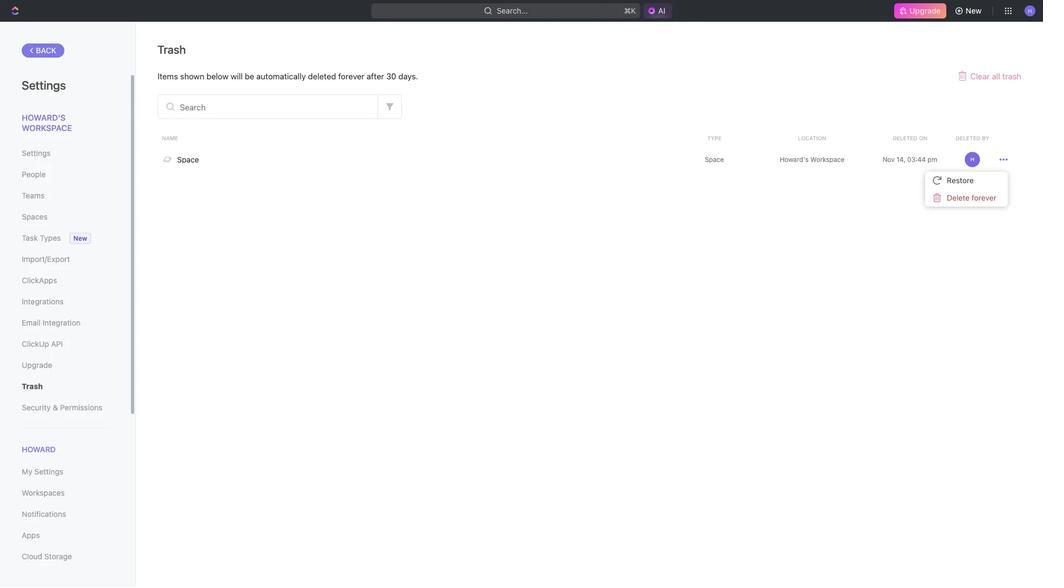 Task type: describe. For each thing, give the bounding box(es) containing it.
1 horizontal spatial space
[[705, 156, 724, 163]]

deleted by
[[956, 135, 990, 141]]

dropdown menu image
[[1000, 155, 1008, 164]]

spaces link
[[22, 208, 108, 226]]

delete
[[947, 193, 970, 202]]

2 vertical spatial settings
[[34, 467, 63, 476]]

import/export link
[[22, 250, 108, 269]]

task
[[22, 233, 38, 242]]

clear
[[971, 71, 990, 81]]

back
[[36, 46, 56, 55]]

people
[[22, 170, 46, 179]]

30
[[386, 71, 396, 81]]

restore button
[[930, 172, 1004, 189]]

be
[[245, 71, 254, 81]]

new inside 'button'
[[966, 6, 982, 15]]

clickup api link
[[22, 335, 108, 353]]

new button
[[951, 2, 989, 20]]

spaces
[[22, 212, 48, 221]]

on
[[919, 135, 928, 141]]

will
[[231, 71, 243, 81]]

0 vertical spatial forever
[[338, 71, 365, 81]]

1 horizontal spatial howard's
[[780, 156, 809, 163]]

1 horizontal spatial trash
[[158, 42, 186, 56]]

search...
[[497, 6, 528, 15]]

&
[[53, 403, 58, 412]]

by
[[983, 135, 990, 141]]

1 horizontal spatial howard's workspace
[[780, 156, 845, 163]]

settings element
[[0, 22, 136, 587]]

howard
[[22, 445, 56, 454]]

0 horizontal spatial space
[[177, 155, 199, 164]]

clear all trash
[[971, 71, 1022, 81]]

trash link
[[22, 377, 108, 396]]

integrations link
[[22, 292, 108, 311]]

notifications link
[[22, 505, 108, 524]]

below
[[207, 71, 229, 81]]

h
[[971, 156, 975, 163]]

trash
[[1003, 71, 1022, 81]]

1 horizontal spatial upgrade
[[910, 6, 941, 15]]

teams link
[[22, 186, 108, 205]]

storage
[[44, 552, 72, 561]]

cloud storage link
[[22, 547, 108, 566]]

pm
[[928, 156, 938, 163]]

email integration link
[[22, 314, 108, 332]]

email integration
[[22, 318, 80, 327]]

name
[[162, 135, 178, 141]]

howard's inside howard's workspace
[[22, 113, 66, 122]]

1 vertical spatial workspace
[[811, 156, 845, 163]]

integration
[[43, 318, 80, 327]]

⌘k
[[624, 6, 636, 15]]

clickup api
[[22, 339, 63, 348]]



Task type: vqa. For each thing, say whether or not it's contained in the screenshot.
J
no



Task type: locate. For each thing, give the bounding box(es) containing it.
0 vertical spatial workspace
[[22, 123, 72, 133]]

1 vertical spatial howard's workspace
[[780, 156, 845, 163]]

security
[[22, 403, 51, 412]]

people link
[[22, 165, 108, 184]]

workspaces
[[22, 488, 65, 497]]

Search text field
[[158, 95, 378, 118]]

apps
[[22, 531, 40, 540]]

0 horizontal spatial howard's workspace
[[22, 113, 72, 133]]

1 horizontal spatial forever
[[972, 193, 997, 202]]

1 vertical spatial forever
[[972, 193, 997, 202]]

0 horizontal spatial trash
[[22, 382, 43, 391]]

03:44
[[908, 156, 926, 163]]

trash inside settings element
[[22, 382, 43, 391]]

types
[[40, 233, 61, 242]]

0 vertical spatial trash
[[158, 42, 186, 56]]

trash up security
[[22, 382, 43, 391]]

integrations
[[22, 297, 64, 306]]

forever
[[338, 71, 365, 81], [972, 193, 997, 202]]

workspace down location
[[811, 156, 845, 163]]

0 vertical spatial settings
[[22, 78, 66, 92]]

upgrade down clickup
[[22, 361, 52, 370]]

shown
[[180, 71, 204, 81]]

howard's workspace up settings link
[[22, 113, 72, 133]]

howard's up settings link
[[22, 113, 66, 122]]

upgrade inside settings element
[[22, 361, 52, 370]]

settings
[[22, 78, 66, 92], [22, 149, 51, 158], [34, 467, 63, 476]]

deleted left on
[[893, 135, 918, 141]]

0 vertical spatial upgrade link
[[895, 3, 947, 18]]

all
[[992, 71, 1001, 81]]

email
[[22, 318, 40, 327]]

1 vertical spatial howard's
[[780, 156, 809, 163]]

nov 14, 03:44 pm
[[883, 156, 938, 163]]

0 horizontal spatial howard's
[[22, 113, 66, 122]]

location
[[798, 135, 827, 141]]

nov
[[883, 156, 895, 163]]

14,
[[897, 156, 906, 163]]

deleted for deleted by
[[956, 135, 981, 141]]

teams
[[22, 191, 45, 200]]

upgrade left new 'button'
[[910, 6, 941, 15]]

deleted
[[893, 135, 918, 141], [956, 135, 981, 141]]

space
[[177, 155, 199, 164], [705, 156, 724, 163]]

items shown below will be automatically deleted forever after 30 days.
[[158, 71, 418, 81]]

1 horizontal spatial deleted
[[956, 135, 981, 141]]

days.
[[399, 71, 418, 81]]

type
[[708, 135, 722, 141]]

after
[[367, 71, 384, 81]]

settings link
[[22, 144, 108, 163]]

import/export
[[22, 255, 70, 264]]

security & permissions
[[22, 403, 102, 412]]

0 horizontal spatial new
[[73, 235, 87, 242]]

my settings link
[[22, 463, 108, 481]]

restore
[[947, 176, 974, 185]]

0 vertical spatial howard's workspace
[[22, 113, 72, 133]]

notifications
[[22, 510, 66, 519]]

security & permissions link
[[22, 398, 108, 417]]

automatically
[[256, 71, 306, 81]]

forever down restore button
[[972, 193, 997, 202]]

1 vertical spatial trash
[[22, 382, 43, 391]]

back link
[[22, 43, 65, 58]]

workspace
[[22, 123, 72, 133], [811, 156, 845, 163]]

trash up items
[[158, 42, 186, 56]]

deleted on
[[893, 135, 928, 141]]

cloud
[[22, 552, 42, 561]]

deleted
[[308, 71, 336, 81]]

task types
[[22, 233, 61, 242]]

new
[[966, 6, 982, 15], [73, 235, 87, 242]]

deleted for deleted on
[[893, 135, 918, 141]]

upgrade link up the trash link
[[22, 356, 108, 375]]

settings right my
[[34, 467, 63, 476]]

trash
[[158, 42, 186, 56], [22, 382, 43, 391]]

0 horizontal spatial workspace
[[22, 123, 72, 133]]

apps link
[[22, 526, 108, 545]]

delete forever
[[947, 193, 997, 202]]

howard's workspace inside settings element
[[22, 113, 72, 133]]

upgrade link left new 'button'
[[895, 3, 947, 18]]

settings up people
[[22, 149, 51, 158]]

upgrade
[[910, 6, 941, 15], [22, 361, 52, 370]]

new inside settings element
[[73, 235, 87, 242]]

1 vertical spatial settings
[[22, 149, 51, 158]]

deleted left by at the top right of page
[[956, 135, 981, 141]]

0 vertical spatial new
[[966, 6, 982, 15]]

1 vertical spatial upgrade
[[22, 361, 52, 370]]

0 vertical spatial howard's
[[22, 113, 66, 122]]

space down name on the left of page
[[177, 155, 199, 164]]

forever left the after on the left
[[338, 71, 365, 81]]

0 horizontal spatial upgrade
[[22, 361, 52, 370]]

howard's
[[22, 113, 66, 122], [780, 156, 809, 163]]

0 horizontal spatial deleted
[[893, 135, 918, 141]]

1 deleted from the left
[[893, 135, 918, 141]]

1 horizontal spatial new
[[966, 6, 982, 15]]

howard's workspace
[[22, 113, 72, 133], [780, 156, 845, 163]]

my
[[22, 467, 32, 476]]

1 vertical spatial new
[[73, 235, 87, 242]]

cloud storage
[[22, 552, 72, 561]]

workspace up settings link
[[22, 123, 72, 133]]

settings down back link at the left of page
[[22, 78, 66, 92]]

1 horizontal spatial upgrade link
[[895, 3, 947, 18]]

forever inside button
[[972, 193, 997, 202]]

clickapps link
[[22, 271, 108, 290]]

0 horizontal spatial forever
[[338, 71, 365, 81]]

1 vertical spatial upgrade link
[[22, 356, 108, 375]]

howard's workspace down location
[[780, 156, 845, 163]]

api
[[51, 339, 63, 348]]

items
[[158, 71, 178, 81]]

howard's down location
[[780, 156, 809, 163]]

clickapps
[[22, 276, 57, 285]]

space down type
[[705, 156, 724, 163]]

clickup
[[22, 339, 49, 348]]

my settings
[[22, 467, 63, 476]]

workspaces link
[[22, 484, 108, 502]]

1 horizontal spatial workspace
[[811, 156, 845, 163]]

2 deleted from the left
[[956, 135, 981, 141]]

permissions
[[60, 403, 102, 412]]

delete forever button
[[930, 189, 1004, 207]]

0 horizontal spatial upgrade link
[[22, 356, 108, 375]]

upgrade link
[[895, 3, 947, 18], [22, 356, 108, 375]]

0 vertical spatial upgrade
[[910, 6, 941, 15]]

workspace inside settings element
[[22, 123, 72, 133]]



